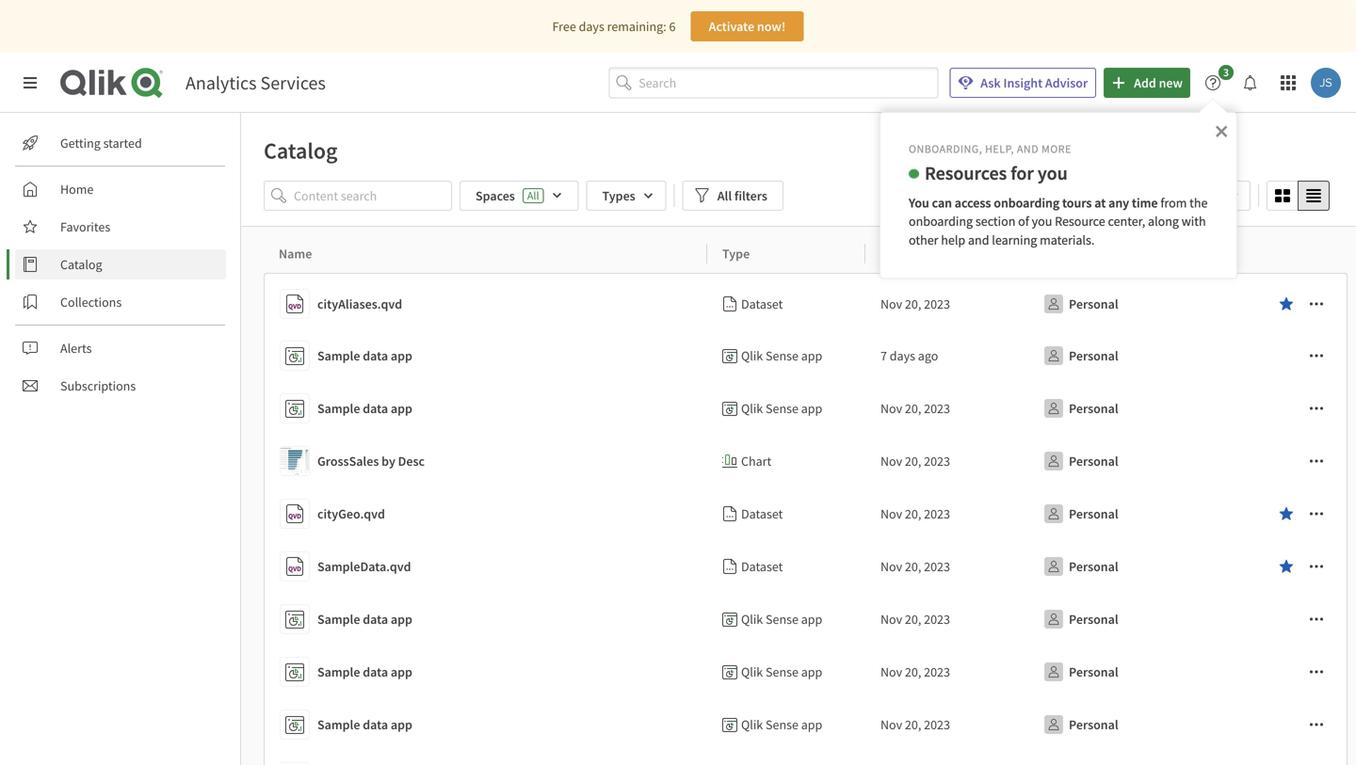 Task type: describe. For each thing, give the bounding box(es) containing it.
1 20, from the top
[[905, 296, 922, 313]]

all filters
[[718, 187, 768, 204]]

nov 20, 2023 cell for dataset cell for sampledata.qvd
[[866, 541, 1024, 593]]

data for 7 days ago button qlik sense app cell
[[363, 348, 388, 365]]

getting started link
[[15, 128, 226, 158]]

8 nov 20, 2023 from the top
[[881, 717, 950, 734]]

3 nov 20, 2023 from the top
[[881, 453, 950, 470]]

nov 20, 2023 cell for qlik sense app cell related to 1st nov 20, 2023 button from the bottom
[[866, 699, 1024, 752]]

activate
[[709, 18, 755, 35]]

remaining:
[[607, 18, 667, 35]]

insight
[[1004, 74, 1043, 91]]

by
[[382, 453, 396, 470]]

sense for qlik sense app cell related to 1st nov 20, 2023 button from the bottom
[[766, 717, 799, 734]]

personal cell for 3rd nov 20, 2023 button from the bottom qlik sense app cell
[[1024, 593, 1235, 646]]

time
[[1132, 194, 1158, 211]]

more actions image for personal cell associated with qlik sense app cell related to 1st nov 20, 2023 button from the bottom
[[1309, 718, 1324, 733]]

2023 for 1st nov 20, 2023 button from the bottom
[[924, 717, 950, 734]]

nov 20, 2023 cell for 3rd nov 20, 2023 button from the bottom qlik sense app cell
[[866, 593, 1024, 646]]

dataset for cityaliases.qvd
[[741, 296, 783, 313]]

qlik for 3rd nov 20, 2023 button from the bottom qlik sense app cell
[[741, 611, 763, 628]]

1 horizontal spatial catalog
[[264, 137, 338, 165]]

sample for qlik sense app cell related to fourth nov 20, 2023 button from the bottom of the page
[[317, 400, 360, 417]]

ago
[[918, 348, 939, 365]]

qlik sense app for 2nd nov 20, 2023 button from the bottom qlik sense app cell
[[741, 664, 823, 681]]

chart cell
[[707, 435, 866, 488]]

grosssales by desc button
[[280, 443, 700, 480]]

filters region
[[241, 177, 1356, 226]]

2023 for nov 20, 2023 cell for dataset cell for sampledata.qvd
[[924, 559, 950, 576]]

nov for 3rd nov 20, 2023 button from the bottom
[[881, 611, 903, 628]]

citygeo.qvd
[[317, 506, 385, 523]]

collections link
[[15, 287, 226, 317]]

with
[[1182, 213, 1206, 230]]

×
[[1215, 117, 1228, 143]]

qlik for 2nd nov 20, 2023 button from the bottom qlik sense app cell
[[741, 664, 763, 681]]

nov 20, 2023 cell for the "chart" cell
[[866, 435, 1024, 488]]

grosssales
[[317, 453, 379, 470]]

learning
[[992, 232, 1037, 249]]

sample for 7 days ago button qlik sense app cell
[[317, 348, 360, 365]]

personal for third personal button from the top
[[1069, 400, 1119, 417]]

2 personal button from the top
[[1039, 341, 1123, 371]]

7 days ago button
[[881, 341, 939, 371]]

7 20, from the top
[[905, 664, 922, 681]]

personal for 2nd personal button from the top
[[1069, 348, 1119, 365]]

personal cell for dataset cell for sampledata.qvd
[[1024, 541, 1235, 593]]

nov 20, 2023 cell for qlik sense app cell related to fourth nov 20, 2023 button from the bottom of the page
[[866, 382, 1024, 435]]

now!
[[757, 18, 786, 35]]

2 20, from the top
[[905, 400, 922, 417]]

switch view group
[[1267, 181, 1330, 211]]

data for qlik sense app cell related to 1st nov 20, 2023 button from the bottom
[[363, 717, 388, 734]]

7 nov 20, 2023 from the top
[[881, 664, 950, 681]]

4 more actions image from the top
[[1309, 507, 1324, 522]]

more actions image for 3rd nov 20, 2023 button from the bottom qlik sense app cell personal cell
[[1309, 612, 1324, 627]]

name
[[279, 245, 312, 262]]

ask insight advisor
[[981, 74, 1088, 91]]

cell for the "chart" cell personal cell
[[1235, 435, 1348, 488]]

1 nov 20, 2023 button from the top
[[881, 394, 950, 424]]

catalog link
[[15, 250, 226, 280]]

nov for nov 20, 2023 cell associated with citygeo.qvd dataset cell
[[881, 506, 903, 523]]

sample for 2nd nov 20, 2023 button from the bottom qlik sense app cell
[[317, 664, 360, 681]]

filters
[[735, 187, 768, 204]]

nov for cityaliases.qvd's dataset cell nov 20, 2023 cell
[[881, 296, 903, 313]]

sample data app button for 7 days ago button qlik sense app cell
[[280, 337, 700, 375]]

2023 for nov 20, 2023 cell related to the "chart" cell
[[924, 453, 950, 470]]

0 vertical spatial you
[[1038, 161, 1068, 185]]

sampledata.qvd
[[317, 559, 411, 576]]

tours
[[1063, 194, 1092, 211]]

can
[[932, 194, 952, 211]]

for
[[1011, 161, 1034, 185]]

sample data app for 2nd nov 20, 2023 button from the bottom qlik sense app cell
[[317, 664, 413, 681]]

from
[[1161, 194, 1187, 211]]

types
[[602, 187, 636, 204]]

you
[[909, 194, 930, 211]]

4 nov 20, 2023 from the top
[[881, 506, 950, 523]]

2 nov 20, 2023 from the top
[[881, 400, 950, 417]]

more
[[1042, 142, 1072, 156]]

personal cell for 2nd nov 20, 2023 button from the bottom qlik sense app cell
[[1024, 646, 1235, 699]]

2023 for 2nd nov 20, 2023 button from the bottom
[[924, 664, 950, 681]]

dataset cell for sampledata.qvd
[[707, 541, 866, 593]]

nov 20, 2023 cell for citygeo.qvd dataset cell
[[866, 488, 1024, 541]]

activate now! link
[[691, 11, 804, 41]]

6 20, from the top
[[905, 611, 922, 628]]

any
[[1109, 194, 1130, 211]]

dataset for citygeo.qvd
[[741, 506, 783, 523]]

personal for 9th personal button from the bottom of the page
[[1069, 296, 1119, 313]]

advisor
[[1046, 74, 1088, 91]]

nov 20, 2023 cell for 2nd nov 20, 2023 button from the bottom qlik sense app cell
[[866, 646, 1024, 699]]

help,
[[985, 142, 1015, 156]]

6 nov 20, 2023 from the top
[[881, 611, 950, 628]]

searchbar element
[[609, 68, 939, 98]]

dataset cell for citygeo.qvd
[[707, 488, 866, 541]]

subscriptions
[[60, 378, 136, 395]]

data for qlik sense app cell related to fourth nov 20, 2023 button from the bottom of the page
[[363, 400, 388, 417]]

materials.
[[1040, 232, 1095, 249]]

2023 for fourth nov 20, 2023 button from the bottom of the page
[[924, 400, 950, 417]]

sample data app button for qlik sense app cell related to 1st nov 20, 2023 button from the bottom
[[280, 707, 700, 744]]

cell for personal cell related to citygeo.qvd dataset cell
[[1235, 488, 1348, 541]]

ask
[[981, 74, 1001, 91]]

favorites link
[[15, 212, 226, 242]]

section
[[976, 213, 1016, 230]]

alerts
[[60, 340, 92, 357]]

qlik for qlik sense app cell related to 1st nov 20, 2023 button from the bottom
[[741, 717, 763, 734]]

sample data app for 7 days ago button qlik sense app cell
[[317, 348, 413, 365]]

space
[[1039, 245, 1073, 262]]

analytics services element
[[186, 71, 326, 95]]

free days remaining: 6
[[553, 18, 676, 35]]

qlik sense app cell for 3rd nov 20, 2023 button from the bottom
[[707, 593, 866, 646]]

qlik for qlik sense app cell related to fourth nov 20, 2023 button from the bottom of the page
[[741, 400, 763, 417]]

× button
[[1215, 117, 1228, 143]]

qlik sense app for qlik sense app cell related to fourth nov 20, 2023 button from the bottom of the page
[[741, 400, 823, 417]]

cityaliases.qvd
[[317, 296, 402, 313]]

remove from favorites image for sampledata.qvd
[[1279, 560, 1294, 575]]

7 days ago
[[881, 348, 939, 365]]

recently used
[[1143, 187, 1220, 204]]

sample for 3rd nov 20, 2023 button from the bottom qlik sense app cell
[[317, 611, 360, 628]]

alerts link
[[15, 333, 226, 364]]

add
[[1134, 74, 1157, 91]]

nov for 1st nov 20, 2023 button from the bottom
[[881, 717, 903, 734]]

analytics
[[186, 71, 257, 95]]

sample data app for qlik sense app cell related to fourth nov 20, 2023 button from the bottom of the page
[[317, 400, 413, 417]]

dataset for sampledata.qvd
[[741, 559, 783, 576]]

3
[[1224, 65, 1229, 80]]

recently
[[1143, 187, 1191, 204]]

sense for qlik sense app cell related to fourth nov 20, 2023 button from the bottom of the page
[[766, 400, 799, 417]]

navigation pane element
[[0, 121, 240, 409]]

new
[[1159, 74, 1183, 91]]

personal cell for qlik sense app cell related to 1st nov 20, 2023 button from the bottom
[[1024, 699, 1235, 752]]

data for 2nd nov 20, 2023 button from the bottom qlik sense app cell
[[363, 664, 388, 681]]

7 personal button from the top
[[1039, 605, 1123, 635]]

qlik sense app cell for fourth nov 20, 2023 button from the bottom of the page
[[707, 382, 866, 435]]

desc
[[398, 453, 425, 470]]

2 more actions image from the top
[[1309, 560, 1324, 575]]

cell for personal cell for 7 days ago button qlik sense app cell
[[1235, 330, 1348, 382]]

at
[[1095, 194, 1106, 211]]

1 more actions image from the top
[[1309, 297, 1324, 312]]

ask insight advisor button
[[950, 68, 1097, 98]]

chart image
[[281, 447, 309, 476]]

4 nov 20, 2023 button from the top
[[881, 710, 950, 740]]



Task type: vqa. For each thing, say whether or not it's contained in the screenshot.
Item Number button
no



Task type: locate. For each thing, give the bounding box(es) containing it.
8 nov from the top
[[881, 717, 903, 734]]

1 sense from the top
[[766, 348, 799, 365]]

1 personal button from the top
[[1039, 289, 1123, 319]]

1 vertical spatial dataset
[[741, 506, 783, 523]]

5 qlik sense app from the top
[[741, 717, 823, 734]]

0 vertical spatial and
[[1017, 142, 1039, 156]]

2 nov 20, 2023 button from the top
[[881, 605, 950, 635]]

6
[[669, 18, 676, 35]]

3 more actions image from the top
[[1309, 454, 1324, 469]]

7 personal cell from the top
[[1024, 593, 1235, 646]]

2 2023 from the top
[[924, 400, 950, 417]]

add new button
[[1104, 68, 1191, 98]]

4 sample data app from the top
[[317, 664, 413, 681]]

days right free
[[579, 18, 605, 35]]

qlik sense app cell for 1st nov 20, 2023 button from the bottom
[[707, 699, 866, 752]]

8 2023 from the top
[[924, 717, 950, 734]]

qlik sense app cell for 2nd nov 20, 2023 button from the bottom
[[707, 646, 866, 699]]

qlik for 7 days ago button qlik sense app cell
[[741, 348, 763, 365]]

3 nov 20, 2023 button from the top
[[881, 658, 950, 688]]

4 personal button from the top
[[1039, 447, 1123, 477]]

dataset cell
[[707, 273, 866, 330], [707, 488, 866, 541], [707, 541, 866, 593]]

4 2023 from the top
[[924, 506, 950, 523]]

getting started
[[60, 135, 142, 152]]

1 horizontal spatial all
[[718, 187, 732, 204]]

all
[[718, 187, 732, 204], [527, 188, 539, 203]]

sense for 7 days ago button qlik sense app cell
[[766, 348, 799, 365]]

dataset
[[741, 296, 783, 313], [741, 506, 783, 523], [741, 559, 783, 576]]

personal for sixth personal button from the top of the page
[[1069, 559, 1119, 576]]

5 personal button from the top
[[1039, 499, 1123, 529]]

4 qlik from the top
[[741, 664, 763, 681]]

data for 3rd nov 20, 2023 button from the bottom qlik sense app cell
[[363, 611, 388, 628]]

cityaliases.qvd button
[[280, 285, 700, 323]]

remove from favorites image for cityaliases.qvd
[[1279, 297, 1294, 312]]

personal for 2nd personal button from the bottom
[[1069, 664, 1119, 681]]

cell
[[1235, 273, 1348, 330], [1235, 330, 1348, 382], [1235, 382, 1348, 435], [1235, 435, 1348, 488], [1235, 488, 1348, 541], [1235, 541, 1348, 593], [1235, 593, 1348, 646], [1235, 646, 1348, 699], [1235, 699, 1348, 752], [707, 752, 866, 766], [866, 752, 1024, 766], [1024, 752, 1235, 766], [1235, 752, 1348, 766]]

personal for 9th personal button
[[1069, 717, 1119, 734]]

favorites
[[60, 219, 110, 236]]

nov for 2nd nov 20, 2023 button from the bottom
[[881, 664, 903, 681]]

all filters button
[[683, 181, 784, 211]]

you down more
[[1038, 161, 1068, 185]]

grosssales by desc
[[317, 453, 425, 470]]

types button
[[586, 181, 667, 211]]

and up the for
[[1017, 142, 1039, 156]]

personal cell for citygeo.qvd dataset cell
[[1024, 488, 1235, 541]]

0 vertical spatial catalog
[[264, 137, 338, 165]]

catalog down favorites
[[60, 256, 102, 273]]

× dialog
[[880, 112, 1238, 279]]

type
[[723, 245, 750, 262]]

more actions image for cell corresponding to personal cell for 7 days ago button qlik sense app cell
[[1309, 349, 1324, 364]]

personal cell for qlik sense app cell related to fourth nov 20, 2023 button from the bottom of the page
[[1024, 382, 1235, 435]]

2 nov from the top
[[881, 400, 903, 417]]

4 qlik sense app cell from the top
[[707, 646, 866, 699]]

4 qlik sense app from the top
[[741, 664, 823, 681]]

you inside the from the onboarding section of you resource center, along with other help and learning materials.
[[1032, 213, 1053, 230]]

6 personal cell from the top
[[1024, 541, 1235, 593]]

sample data app for 3rd nov 20, 2023 button from the bottom qlik sense app cell
[[317, 611, 413, 628]]

4 sample from the top
[[317, 664, 360, 681]]

you right of at the top of page
[[1032, 213, 1053, 230]]

2 sample from the top
[[317, 400, 360, 417]]

personal
[[1069, 296, 1119, 313], [1069, 348, 1119, 365], [1069, 400, 1119, 417], [1069, 453, 1119, 470], [1069, 506, 1119, 523], [1069, 559, 1119, 576], [1069, 611, 1119, 628], [1069, 664, 1119, 681], [1069, 717, 1119, 734]]

0 vertical spatial onboarding
[[994, 194, 1060, 211]]

2 remove from favorites image from the top
[[1279, 560, 1294, 575]]

sample
[[317, 348, 360, 365], [317, 400, 360, 417], [317, 611, 360, 628], [317, 664, 360, 681], [317, 717, 360, 734]]

1 horizontal spatial and
[[1017, 142, 1039, 156]]

nov 20, 2023 button
[[881, 394, 950, 424], [881, 605, 950, 635], [881, 658, 950, 688], [881, 710, 950, 740]]

1 qlik sense app cell from the top
[[707, 330, 866, 382]]

you can access onboarding tours at any time
[[909, 194, 1158, 211]]

all left filters
[[718, 187, 732, 204]]

1 sample from the top
[[317, 348, 360, 365]]

days
[[579, 18, 605, 35], [890, 348, 916, 365]]

3 2023 from the top
[[924, 453, 950, 470]]

help
[[941, 232, 966, 249]]

7 personal from the top
[[1069, 611, 1119, 628]]

1 remove from favorites image from the top
[[1279, 297, 1294, 312]]

onboarding up of at the top of page
[[994, 194, 1060, 211]]

9 personal button from the top
[[1039, 710, 1123, 740]]

3 dataset from the top
[[741, 559, 783, 576]]

4 more actions image from the top
[[1309, 718, 1324, 733]]

more actions image
[[1309, 401, 1324, 416], [1309, 560, 1324, 575], [1309, 612, 1324, 627], [1309, 718, 1324, 733]]

more actions image for cell corresponding to personal cell associated with 2nd nov 20, 2023 button from the bottom qlik sense app cell
[[1309, 665, 1324, 680]]

more actions image for the "chart" cell personal cell's cell
[[1309, 454, 1324, 469]]

cell for personal cell associated with 2nd nov 20, 2023 button from the bottom qlik sense app cell
[[1235, 646, 1348, 699]]

1 sample data app from the top
[[317, 348, 413, 365]]

3 personal button from the top
[[1039, 394, 1123, 424]]

4 nov from the top
[[881, 506, 903, 523]]

last modified
[[881, 245, 958, 262]]

last
[[881, 245, 904, 262]]

1 nov 20, 2023 from the top
[[881, 296, 950, 313]]

remove from favorites image
[[1279, 297, 1294, 312], [1279, 560, 1294, 575]]

analytics services
[[186, 71, 326, 95]]

Content search text field
[[294, 181, 452, 211]]

nov for nov 20, 2023 cell for dataset cell for sampledata.qvd
[[881, 559, 903, 576]]

home link
[[15, 174, 226, 204]]

sample for qlik sense app cell related to 1st nov 20, 2023 button from the bottom
[[317, 717, 360, 734]]

2 qlik from the top
[[741, 400, 763, 417]]

3 personal cell from the top
[[1024, 382, 1235, 435]]

1 vertical spatial and
[[968, 232, 990, 249]]

9 personal from the top
[[1069, 717, 1119, 734]]

2023 for 3rd nov 20, 2023 button from the bottom
[[924, 611, 950, 628]]

cell for cityaliases.qvd's dataset cell's personal cell
[[1235, 273, 1348, 330]]

free
[[553, 18, 576, 35]]

nov for fourth nov 20, 2023 button from the bottom of the page
[[881, 400, 903, 417]]

2 dataset from the top
[[741, 506, 783, 523]]

sense for 3rd nov 20, 2023 button from the bottom qlik sense app cell
[[766, 611, 799, 628]]

and
[[1017, 142, 1039, 156], [968, 232, 990, 249]]

0 horizontal spatial onboarding
[[909, 213, 973, 230]]

5 20, from the top
[[905, 559, 922, 576]]

5 2023 from the top
[[924, 559, 950, 576]]

personal cell for 7 days ago button qlik sense app cell
[[1024, 330, 1235, 382]]

3 sample data app button from the top
[[280, 601, 700, 639]]

1 2023 from the top
[[924, 296, 950, 313]]

remove from favorites image
[[1279, 507, 1294, 522]]

cell for personal cell associated with qlik sense app cell related to 1st nov 20, 2023 button from the bottom
[[1235, 699, 1348, 752]]

used
[[1193, 187, 1220, 204]]

onboarding, help, and more
[[909, 142, 1072, 156]]

catalog inside navigation pane element
[[60, 256, 102, 273]]

data
[[363, 348, 388, 365], [363, 400, 388, 417], [363, 611, 388, 628], [363, 664, 388, 681], [363, 717, 388, 734]]

nov 20, 2023
[[881, 296, 950, 313], [881, 400, 950, 417], [881, 453, 950, 470], [881, 506, 950, 523], [881, 559, 950, 576], [881, 611, 950, 628], [881, 664, 950, 681], [881, 717, 950, 734]]

all for all
[[527, 188, 539, 203]]

cell for qlik sense app cell related to fourth nov 20, 2023 button from the bottom of the page personal cell
[[1235, 382, 1348, 435]]

sample data app button
[[280, 337, 700, 375], [280, 390, 700, 428], [280, 601, 700, 639], [280, 654, 700, 691], [280, 707, 700, 744]]

1 horizontal spatial onboarding
[[994, 194, 1060, 211]]

0 horizontal spatial and
[[968, 232, 990, 249]]

cell for personal cell associated with dataset cell for sampledata.qvd
[[1235, 541, 1348, 593]]

2 sample data app from the top
[[317, 400, 413, 417]]

onboarding down can
[[909, 213, 973, 230]]

8 nov 20, 2023 cell from the top
[[866, 699, 1024, 752]]

catalog
[[264, 137, 338, 165], [60, 256, 102, 273]]

more actions image for qlik sense app cell related to fourth nov 20, 2023 button from the bottom of the page personal cell
[[1309, 401, 1324, 416]]

access
[[955, 194, 991, 211]]

0 vertical spatial dataset
[[741, 296, 783, 313]]

sense for 2nd nov 20, 2023 button from the bottom qlik sense app cell
[[766, 664, 799, 681]]

onboarding
[[994, 194, 1060, 211], [909, 213, 973, 230]]

7
[[881, 348, 887, 365]]

days for ago
[[890, 348, 916, 365]]

along
[[1148, 213, 1179, 230]]

5 qlik from the top
[[741, 717, 763, 734]]

personal cell for the "chart" cell
[[1024, 435, 1235, 488]]

sample data app button for qlik sense app cell related to fourth nov 20, 2023 button from the bottom of the page
[[280, 390, 700, 428]]

7 nov from the top
[[881, 664, 903, 681]]

personal cell
[[1024, 273, 1235, 330], [1024, 330, 1235, 382], [1024, 382, 1235, 435], [1024, 435, 1235, 488], [1024, 488, 1235, 541], [1024, 541, 1235, 593], [1024, 593, 1235, 646], [1024, 646, 1235, 699], [1024, 699, 1235, 752]]

nov
[[881, 296, 903, 313], [881, 400, 903, 417], [881, 453, 903, 470], [881, 506, 903, 523], [881, 559, 903, 576], [881, 611, 903, 628], [881, 664, 903, 681], [881, 717, 903, 734]]

5 nov 20, 2023 from the top
[[881, 559, 950, 576]]

of
[[1018, 213, 1029, 230]]

1 horizontal spatial days
[[890, 348, 916, 365]]

nov 20, 2023 cell for cityaliases.qvd's dataset cell
[[866, 273, 1024, 330]]

5 qlik sense app cell from the top
[[707, 699, 866, 752]]

subscriptions link
[[15, 371, 226, 401]]

5 sample data app from the top
[[317, 717, 413, 734]]

8 personal from the top
[[1069, 664, 1119, 681]]

1 qlik sense app from the top
[[741, 348, 823, 365]]

from the onboarding section of you resource center, along with other help and learning materials.
[[909, 194, 1211, 249]]

modified
[[907, 245, 958, 262]]

2 vertical spatial dataset
[[741, 559, 783, 576]]

and inside the from the onboarding section of you resource center, along with other help and learning materials.
[[968, 232, 990, 249]]

cell for 3rd nov 20, 2023 button from the bottom qlik sense app cell personal cell
[[1235, 593, 1348, 646]]

qlik sense app cell
[[707, 330, 866, 382], [707, 382, 866, 435], [707, 593, 866, 646], [707, 646, 866, 699], [707, 699, 866, 752]]

20,
[[905, 296, 922, 313], [905, 400, 922, 417], [905, 453, 922, 470], [905, 506, 922, 523], [905, 559, 922, 576], [905, 611, 922, 628], [905, 664, 922, 681], [905, 717, 922, 734]]

0 horizontal spatial all
[[527, 188, 539, 203]]

4 20, from the top
[[905, 506, 922, 523]]

1 personal cell from the top
[[1024, 273, 1235, 330]]

started
[[103, 135, 142, 152]]

2 dataset cell from the top
[[707, 488, 866, 541]]

3 20, from the top
[[905, 453, 922, 470]]

all inside dropdown button
[[718, 187, 732, 204]]

1 vertical spatial days
[[890, 348, 916, 365]]

chart
[[741, 453, 772, 470]]

personal for 3rd personal button from the bottom
[[1069, 611, 1119, 628]]

onboarding inside the from the onboarding section of you resource center, along with other help and learning materials.
[[909, 213, 973, 230]]

personal for 6th personal button from the bottom of the page
[[1069, 453, 1119, 470]]

1 data from the top
[[363, 348, 388, 365]]

sense
[[766, 348, 799, 365], [766, 400, 799, 417], [766, 611, 799, 628], [766, 664, 799, 681], [766, 717, 799, 734]]

5 more actions image from the top
[[1309, 665, 1324, 680]]

days right 7
[[890, 348, 916, 365]]

2 qlik sense app cell from the top
[[707, 382, 866, 435]]

1 more actions image from the top
[[1309, 401, 1324, 416]]

other
[[909, 232, 939, 249]]

resource
[[1055, 213, 1106, 230]]

3 sample from the top
[[317, 611, 360, 628]]

more actions image
[[1309, 297, 1324, 312], [1309, 349, 1324, 364], [1309, 454, 1324, 469], [1309, 507, 1324, 522], [1309, 665, 1324, 680]]

4 personal cell from the top
[[1024, 435, 1235, 488]]

spaces
[[476, 187, 515, 204]]

all right spaces
[[527, 188, 539, 203]]

1 personal from the top
[[1069, 296, 1119, 313]]

0 vertical spatial days
[[579, 18, 605, 35]]

sampledata.qvd button
[[280, 548, 700, 586]]

catalog down services
[[264, 137, 338, 165]]

3 qlik from the top
[[741, 611, 763, 628]]

dataset cell for cityaliases.qvd
[[707, 273, 866, 330]]

1 qlik from the top
[[741, 348, 763, 365]]

2 data from the top
[[363, 400, 388, 417]]

resources
[[925, 161, 1007, 185]]

1 vertical spatial you
[[1032, 213, 1053, 230]]

6 nov from the top
[[881, 611, 903, 628]]

8 personal button from the top
[[1039, 658, 1123, 688]]

close sidebar menu image
[[23, 75, 38, 90]]

getting
[[60, 135, 101, 152]]

nov 20, 2023 cell
[[866, 273, 1024, 330], [866, 382, 1024, 435], [866, 435, 1024, 488], [866, 488, 1024, 541], [866, 541, 1024, 593], [866, 593, 1024, 646], [866, 646, 1024, 699], [866, 699, 1024, 752]]

sample data app button for 3rd nov 20, 2023 button from the bottom qlik sense app cell
[[280, 601, 700, 639]]

1 vertical spatial catalog
[[60, 256, 102, 273]]

0 horizontal spatial catalog
[[60, 256, 102, 273]]

qlik sense app cell for 7 days ago button
[[707, 330, 866, 382]]

and down the section
[[968, 232, 990, 249]]

3 qlik sense app cell from the top
[[707, 593, 866, 646]]

1 vertical spatial onboarding
[[909, 213, 973, 230]]

john smith image
[[1311, 68, 1341, 98]]

3 data from the top
[[363, 611, 388, 628]]

3 button
[[1198, 65, 1240, 98]]

8 20, from the top
[[905, 717, 922, 734]]

0 horizontal spatial days
[[579, 18, 605, 35]]

Recently used field
[[1131, 181, 1251, 211]]

personal cell for cityaliases.qvd's dataset cell
[[1024, 273, 1235, 330]]

qlik sense app for 3rd nov 20, 2023 button from the bottom qlik sense app cell
[[741, 611, 823, 628]]

3 qlik sense app from the top
[[741, 611, 823, 628]]

7 nov 20, 2023 cell from the top
[[866, 646, 1024, 699]]

you
[[1038, 161, 1068, 185], [1032, 213, 1053, 230]]

citygeo.qvd button
[[280, 495, 700, 533]]

6 personal button from the top
[[1039, 552, 1123, 582]]

days for remaining:
[[579, 18, 605, 35]]

add new
[[1134, 74, 1183, 91]]

activate now!
[[709, 18, 786, 35]]

5 personal cell from the top
[[1024, 488, 1235, 541]]

resources for you
[[925, 161, 1068, 185]]

4 data from the top
[[363, 664, 388, 681]]

onboarding,
[[909, 142, 983, 156]]

2 sample data app button from the top
[[280, 390, 700, 428]]

5 sample from the top
[[317, 717, 360, 734]]

1 vertical spatial remove from favorites image
[[1279, 560, 1294, 575]]

3 nov from the top
[[881, 453, 903, 470]]

sample data app button for 2nd nov 20, 2023 button from the bottom qlik sense app cell
[[280, 654, 700, 691]]

days inside button
[[890, 348, 916, 365]]

qlik sense app for 7 days ago button qlik sense app cell
[[741, 348, 823, 365]]

Search text field
[[639, 68, 939, 98]]

1 nov 20, 2023 cell from the top
[[866, 273, 1024, 330]]

collections
[[60, 294, 122, 311]]

center,
[[1108, 213, 1146, 230]]

3 dataset cell from the top
[[707, 541, 866, 593]]

3 nov 20, 2023 cell from the top
[[866, 435, 1024, 488]]

5 personal from the top
[[1069, 506, 1119, 523]]

0 vertical spatial remove from favorites image
[[1279, 297, 1294, 312]]

qlik sense app for qlik sense app cell related to 1st nov 20, 2023 button from the bottom
[[741, 717, 823, 734]]

home
[[60, 181, 94, 198]]

2023 for nov 20, 2023 cell associated with citygeo.qvd dataset cell
[[924, 506, 950, 523]]

personal for fifth personal button
[[1069, 506, 1119, 523]]

5 sample data app button from the top
[[280, 707, 700, 744]]

7 days ago cell
[[866, 330, 1024, 382]]

1 sample data app button from the top
[[280, 337, 700, 375]]

2023
[[924, 296, 950, 313], [924, 400, 950, 417], [924, 453, 950, 470], [924, 506, 950, 523], [924, 559, 950, 576], [924, 611, 950, 628], [924, 664, 950, 681], [924, 717, 950, 734]]

services
[[260, 71, 326, 95]]

nov for nov 20, 2023 cell related to the "chart" cell
[[881, 453, 903, 470]]

sample data app for qlik sense app cell related to 1st nov 20, 2023 button from the bottom
[[317, 717, 413, 734]]

the
[[1190, 194, 1208, 211]]

5 nov 20, 2023 cell from the top
[[866, 541, 1024, 593]]

2023 for cityaliases.qvd's dataset cell nov 20, 2023 cell
[[924, 296, 950, 313]]

2 nov 20, 2023 cell from the top
[[866, 382, 1024, 435]]

2 sense from the top
[[766, 400, 799, 417]]



